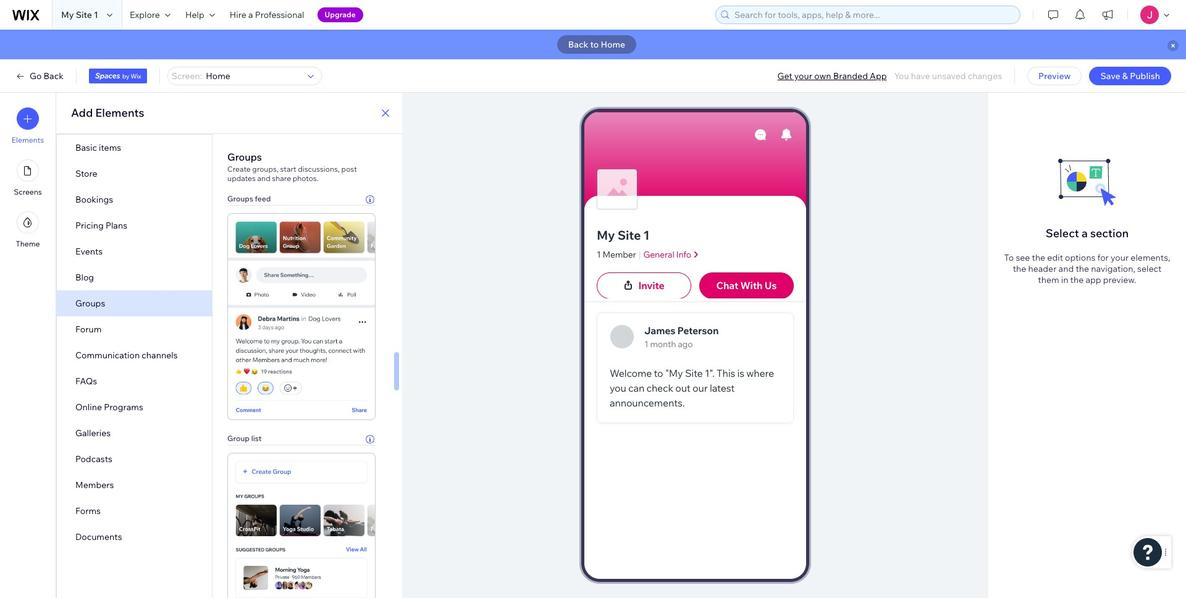 Task type: locate. For each thing, give the bounding box(es) containing it.
1 horizontal spatial my
[[597, 227, 615, 243]]

1 left member
[[597, 249, 601, 260]]

0 vertical spatial groups
[[228, 151, 262, 163]]

groups inside "groups create groups, start discussions, post updates and share photos."
[[228, 151, 262, 163]]

us
[[765, 280, 777, 292]]

None field
[[202, 67, 304, 85]]

elements
[[95, 106, 144, 120], [12, 135, 44, 145]]

discussions,
[[298, 164, 340, 174]]

1 horizontal spatial to
[[654, 367, 663, 380]]

group list
[[228, 434, 262, 443]]

general
[[644, 249, 675, 260]]

2 horizontal spatial site
[[685, 367, 703, 380]]

0 horizontal spatial to
[[591, 39, 599, 50]]

to for back
[[591, 39, 599, 50]]

1 vertical spatial my
[[597, 227, 615, 243]]

out
[[676, 382, 691, 395]]

1 for james peterson 1 month ago
[[645, 339, 649, 350]]

menu
[[0, 100, 56, 256]]

podcasts
[[75, 454, 112, 465]]

1 horizontal spatial back
[[568, 39, 589, 50]]

groups feed
[[228, 194, 271, 203]]

1 inside james peterson 1 month ago
[[645, 339, 649, 350]]

1 horizontal spatial and
[[1059, 263, 1074, 274]]

1 horizontal spatial your
[[1111, 252, 1129, 263]]

branded
[[834, 70, 868, 82]]

0 vertical spatial my
[[61, 9, 74, 20]]

site left explore
[[76, 9, 92, 20]]

a for section
[[1082, 226, 1088, 240]]

to up check
[[654, 367, 663, 380]]

group
[[228, 434, 250, 443]]

announcements
[[734, 289, 801, 300]]

0 horizontal spatial site
[[76, 9, 92, 20]]

store
[[75, 168, 97, 179]]

section
[[1091, 226, 1129, 240]]

and
[[257, 174, 271, 183], [1059, 263, 1074, 274]]

select a section
[[1046, 226, 1129, 240]]

professional
[[255, 9, 304, 20]]

1 left explore
[[94, 9, 98, 20]]

add
[[71, 106, 93, 120]]

site up member
[[618, 227, 641, 243]]

a for professional
[[248, 9, 253, 20]]

my site 1 button
[[597, 227, 794, 244]]

elements up items
[[95, 106, 144, 120]]

0 vertical spatial back
[[568, 39, 589, 50]]

1 for my site 1 1 member | general info
[[644, 227, 650, 243]]

back left the home
[[568, 39, 589, 50]]

communication
[[75, 350, 140, 361]]

elements up screens button
[[12, 135, 44, 145]]

1 horizontal spatial a
[[1082, 226, 1088, 240]]

save & publish button
[[1090, 67, 1172, 85]]

chat
[[717, 280, 739, 292]]

updates
[[228, 174, 256, 183]]

see
[[1016, 252, 1031, 263]]

this
[[717, 367, 736, 380]]

groups for groups
[[75, 298, 105, 309]]

0 horizontal spatial back
[[44, 70, 63, 82]]

0 vertical spatial a
[[248, 9, 253, 20]]

a
[[248, 9, 253, 20], [1082, 226, 1088, 240]]

to inside "welcome to "my site 1". this is where you can check out our latest announcements."
[[654, 367, 663, 380]]

your
[[795, 70, 813, 82], [1111, 252, 1129, 263]]

0 vertical spatial site
[[76, 9, 92, 20]]

2 vertical spatial site
[[685, 367, 703, 380]]

invite
[[639, 280, 665, 292]]

announcements.
[[610, 397, 685, 409]]

items
[[99, 142, 121, 153]]

online programs
[[75, 402, 143, 413]]

your right for
[[1111, 252, 1129, 263]]

groups down updates on the top
[[228, 194, 253, 203]]

my inside my site 1 1 member | general info
[[597, 227, 615, 243]]

my for my site 1 1 member | general info
[[597, 227, 615, 243]]

1 vertical spatial groups
[[228, 194, 253, 203]]

a inside "link"
[[248, 9, 253, 20]]

and inside to see the edit options for your elements, the header and the navigation, select them in the app preview.
[[1059, 263, 1074, 274]]

to inside button
[[591, 39, 599, 50]]

hire a professional
[[230, 9, 304, 20]]

members
[[75, 480, 114, 491]]

my
[[61, 9, 74, 20], [597, 227, 615, 243]]

to
[[1005, 252, 1014, 263]]

my site 1
[[61, 9, 98, 20]]

hire a professional link
[[222, 0, 312, 30]]

to left the home
[[591, 39, 599, 50]]

1 horizontal spatial site
[[618, 227, 641, 243]]

a right hire
[[248, 9, 253, 20]]

site for my site 1
[[76, 9, 92, 20]]

changes
[[968, 70, 1003, 82]]

latest
[[710, 382, 735, 395]]

1 vertical spatial to
[[654, 367, 663, 380]]

where
[[747, 367, 774, 380]]

preview
[[1039, 70, 1071, 82]]

&
[[1123, 70, 1129, 82]]

1 vertical spatial a
[[1082, 226, 1088, 240]]

upgrade
[[325, 10, 356, 19]]

get your own branded app
[[778, 70, 887, 82]]

hire
[[230, 9, 246, 20]]

1".
[[705, 367, 715, 380]]

go back
[[30, 70, 63, 82]]

groups up forum
[[75, 298, 105, 309]]

the
[[1032, 252, 1046, 263], [1013, 263, 1027, 274], [1076, 263, 1090, 274], [1071, 274, 1084, 286]]

navigation,
[[1092, 263, 1136, 274]]

1 horizontal spatial elements
[[95, 106, 144, 120]]

groups up "create"
[[228, 151, 262, 163]]

month
[[650, 339, 676, 350]]

to for welcome
[[654, 367, 663, 380]]

your inside to see the edit options for your elements, the header and the navigation, select them in the app preview.
[[1111, 252, 1129, 263]]

groups for groups create groups, start discussions, post updates and share photos.
[[228, 151, 262, 163]]

1 left month
[[645, 339, 649, 350]]

and inside "groups create groups, start discussions, post updates and share photos."
[[257, 174, 271, 183]]

1 vertical spatial site
[[618, 227, 641, 243]]

Search for tools, apps, help & more... field
[[731, 6, 1017, 23]]

1 vertical spatial and
[[1059, 263, 1074, 274]]

groups for groups feed
[[228, 194, 253, 203]]

site left 1".
[[685, 367, 703, 380]]

theme
[[16, 239, 40, 248]]

a right select at the top of page
[[1082, 226, 1088, 240]]

0 horizontal spatial elements
[[12, 135, 44, 145]]

options
[[1066, 252, 1096, 263]]

1 vertical spatial elements
[[12, 135, 44, 145]]

feed
[[255, 194, 271, 203]]

you
[[610, 382, 627, 395]]

you
[[895, 70, 910, 82]]

back right go
[[44, 70, 63, 82]]

1 vertical spatial your
[[1111, 252, 1129, 263]]

0 horizontal spatial a
[[248, 9, 253, 20]]

check
[[647, 382, 674, 395]]

in
[[1062, 274, 1069, 286]]

0 vertical spatial to
[[591, 39, 599, 50]]

site inside my site 1 1 member | general info
[[618, 227, 641, 243]]

help button
[[178, 0, 222, 30]]

1 up general
[[644, 227, 650, 243]]

groups,
[[252, 164, 279, 174]]

explore
[[130, 9, 160, 20]]

2 vertical spatial groups
[[75, 298, 105, 309]]

0 vertical spatial and
[[257, 174, 271, 183]]

elements button
[[12, 108, 44, 145]]

screens button
[[14, 159, 42, 197]]

your right get
[[795, 70, 813, 82]]

menu bar
[[57, 135, 212, 550]]

0 horizontal spatial and
[[257, 174, 271, 183]]

0 horizontal spatial my
[[61, 9, 74, 20]]

0 horizontal spatial your
[[795, 70, 813, 82]]



Task type: vqa. For each thing, say whether or not it's contained in the screenshot.
Programs
yes



Task type: describe. For each thing, give the bounding box(es) containing it.
to see the edit options for your elements, the header and the navigation, select them in the app preview.
[[1005, 252, 1171, 286]]

bookings
[[75, 194, 113, 205]]

help
[[185, 9, 204, 20]]

can
[[629, 382, 645, 395]]

welcome
[[610, 367, 652, 380]]

basic
[[75, 142, 97, 153]]

post
[[342, 164, 357, 174]]

for
[[1098, 252, 1109, 263]]

app
[[1086, 274, 1102, 286]]

header
[[771, 115, 801, 126]]

member
[[603, 249, 636, 260]]

peterson
[[678, 324, 719, 337]]

0 vertical spatial elements
[[95, 106, 144, 120]]

elements inside menu
[[12, 135, 44, 145]]

is
[[738, 367, 745, 380]]

|
[[639, 248, 641, 261]]

chat with us
[[717, 280, 777, 292]]

start
[[280, 164, 296, 174]]

documents
[[75, 532, 122, 543]]

home
[[601, 39, 626, 50]]

own
[[815, 70, 832, 82]]

blog
[[75, 272, 94, 283]]

site inside "welcome to "my site 1". this is where you can check out our latest announcements."
[[685, 367, 703, 380]]

upgrade button
[[317, 7, 363, 22]]

communication channels
[[75, 350, 178, 361]]

photos.
[[293, 174, 319, 183]]

preview button
[[1028, 67, 1083, 85]]

james peterson 1 month ago
[[645, 324, 719, 350]]

preview.
[[1104, 274, 1137, 286]]

back inside button
[[568, 39, 589, 50]]

unsaved
[[933, 70, 966, 82]]

basic items
[[75, 142, 121, 153]]

screen:
[[172, 70, 202, 82]]

app
[[870, 70, 887, 82]]

select
[[1138, 263, 1162, 274]]

my for my site 1
[[61, 9, 74, 20]]

elements,
[[1131, 252, 1171, 263]]

1 for my site 1
[[94, 9, 98, 20]]

header
[[1029, 263, 1057, 274]]

menu containing elements
[[0, 100, 56, 256]]

select
[[1046, 226, 1080, 240]]

our
[[693, 382, 708, 395]]

1 member button
[[597, 248, 636, 261]]

site for my site 1 1 member | general info
[[618, 227, 641, 243]]

save
[[1101, 70, 1121, 82]]

have
[[911, 70, 931, 82]]

0 vertical spatial your
[[795, 70, 813, 82]]

you have unsaved changes
[[895, 70, 1003, 82]]

info
[[677, 249, 692, 260]]

groups create groups, start discussions, post updates and share photos.
[[228, 151, 357, 183]]

"my
[[666, 367, 683, 380]]

back to home alert
[[0, 30, 1187, 59]]

theme button
[[16, 211, 40, 248]]

ago
[[678, 339, 693, 350]]

with
[[741, 280, 763, 292]]

go back button
[[15, 70, 63, 82]]

programs
[[104, 402, 143, 413]]

save & publish
[[1101, 70, 1161, 82]]

add elements
[[71, 106, 144, 120]]

1 vertical spatial back
[[44, 70, 63, 82]]

them
[[1039, 274, 1060, 286]]

back to home button
[[557, 35, 637, 54]]

james
[[645, 324, 676, 337]]

get
[[778, 70, 793, 82]]

welcome to "my site 1". this is where you can check out our latest announcements.
[[610, 367, 777, 409]]

screens
[[14, 187, 42, 197]]

back to home
[[568, 39, 626, 50]]

menu bar containing basic items
[[57, 135, 212, 550]]

create
[[228, 164, 251, 174]]

pricing plans
[[75, 220, 127, 231]]

my site 1 1 member | general info
[[597, 227, 692, 261]]

plans
[[106, 220, 127, 231]]

channels
[[142, 350, 178, 361]]

galleries
[[75, 428, 111, 439]]

publish
[[1131, 70, 1161, 82]]

go
[[30, 70, 42, 82]]

faqs
[[75, 376, 97, 387]]

pricing
[[75, 220, 104, 231]]



